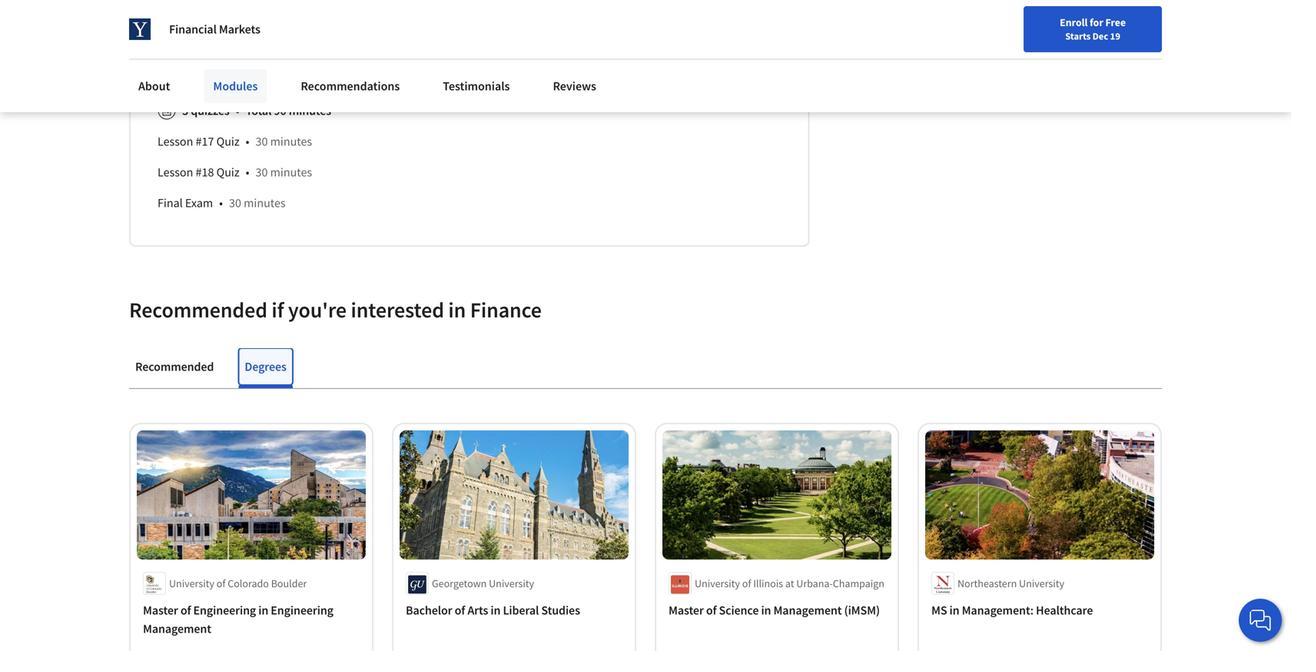 Task type: vqa. For each thing, say whether or not it's contained in the screenshot.


Task type: describe. For each thing, give the bounding box(es) containing it.
quizzes
[[191, 103, 230, 119]]

in for master of engineering in engineering management
[[258, 603, 268, 618]]

of for colorado
[[217, 576, 226, 590]]

boulder
[[271, 576, 307, 590]]

northeastern university
[[958, 576, 1065, 590]]

zhang
[[251, 29, 283, 45]]

hide info about module content region
[[158, 0, 781, 225]]

management:
[[962, 603, 1034, 618]]

master of engineering in engineering management link
[[143, 601, 360, 638]]

in left finance
[[448, 296, 466, 323]]

lesson #18 quiz • 30 minutes
[[158, 165, 312, 180]]

• total 90 minutes
[[236, 103, 331, 119]]

3 university from the left
[[695, 576, 740, 590]]

master of science in management (imsm)
[[669, 603, 880, 618]]

about link
[[129, 69, 179, 103]]

ms
[[932, 603, 947, 618]]

georgetown university
[[432, 576, 534, 590]]

with
[[208, 29, 231, 45]]

recommended for recommended
[[135, 359, 214, 375]]

bachelor of arts in liberal studies
[[406, 603, 580, 618]]

degrees button
[[239, 348, 293, 385]]

lei
[[234, 29, 249, 45]]

30 for lesson #17 quiz
[[256, 134, 268, 149]]

northeastern
[[958, 576, 1017, 590]]

english
[[996, 17, 1034, 33]]

guest georgia keohane • 65 minutes
[[158, 60, 350, 75]]

3
[[182, 103, 188, 119]]

enroll for free starts dec 19
[[1060, 15, 1126, 42]]

of for science
[[706, 603, 717, 618]]

#18
[[196, 165, 214, 180]]

urbana-
[[797, 576, 833, 590]]

of for engineering
[[181, 603, 191, 618]]

ms in management: healthcare
[[932, 603, 1093, 618]]

modules link
[[204, 69, 267, 103]]

in for master of science in management (imsm)
[[761, 603, 771, 618]]

arts
[[468, 603, 488, 618]]

financial
[[169, 22, 217, 37]]

65
[[293, 60, 306, 75]]

you're
[[288, 296, 347, 323]]

modules
[[213, 78, 258, 94]]

final exam • 30 minutes
[[158, 195, 286, 211]]

1 horizontal spatial management
[[774, 603, 842, 618]]

4 university from the left
[[1019, 576, 1065, 590]]

recommendations link
[[292, 69, 409, 103]]

enroll
[[1060, 15, 1088, 29]]

georgetown
[[432, 576, 487, 590]]

2 vertical spatial 30
[[229, 195, 241, 211]]

recommendation tabs tab list
[[129, 348, 1162, 388]]

in for bachelor of arts in liberal studies
[[491, 603, 501, 618]]

recommendations
[[301, 78, 400, 94]]

minutes for guest georgia keohane • 65 minutes
[[308, 60, 350, 75]]

studies
[[541, 603, 580, 618]]

markets
[[219, 22, 260, 37]]

master for master of science in management (imsm)
[[669, 603, 704, 618]]

19
[[1110, 30, 1121, 42]]

lesson for lesson #18 quiz
[[158, 165, 193, 180]]



Task type: locate. For each thing, give the bounding box(es) containing it.
interested
[[351, 296, 444, 323]]

lesson left the "#17"
[[158, 134, 193, 149]]

1 lesson from the top
[[158, 134, 193, 149]]

• for lesson #17 quiz
[[246, 134, 249, 149]]

of for illinois
[[742, 576, 751, 590]]

master of science in management (imsm) link
[[669, 601, 886, 619]]

lesson for lesson #17 quiz
[[158, 134, 193, 149]]

0 vertical spatial quiz
[[216, 134, 240, 149]]

of for arts
[[455, 603, 465, 618]]

free
[[1106, 15, 1126, 29]]

university up science
[[695, 576, 740, 590]]

healthcare
[[1036, 603, 1093, 618]]

of left science
[[706, 603, 717, 618]]

final
[[158, 195, 183, 211]]

• for guest georgia keohane
[[284, 60, 287, 75]]

reviews
[[553, 78, 596, 94]]

ms in management: healthcare link
[[932, 601, 1148, 619]]

recommended for recommended if you're interested in finance
[[129, 296, 267, 323]]

• right exam
[[219, 195, 223, 211]]

2 university from the left
[[489, 576, 534, 590]]

90
[[274, 103, 286, 119]]

in down illinois
[[761, 603, 771, 618]]

master inside master of engineering in engineering management
[[143, 603, 178, 618]]

2 lesson from the top
[[158, 165, 193, 180]]

0 horizontal spatial engineering
[[193, 603, 256, 618]]

0 vertical spatial 30
[[256, 134, 268, 149]]

None search field
[[219, 10, 588, 40]]

of down university of colorado boulder
[[181, 603, 191, 618]]

engineering down boulder
[[271, 603, 334, 618]]

of
[[217, 576, 226, 590], [742, 576, 751, 590], [181, 603, 191, 618], [455, 603, 465, 618], [706, 603, 717, 618]]

(imsm)
[[844, 603, 880, 618]]

1 university from the left
[[169, 576, 214, 590]]

engineering
[[193, 603, 256, 618], [271, 603, 334, 618]]

1 vertical spatial 30
[[256, 165, 268, 180]]

30
[[256, 134, 268, 149], [256, 165, 268, 180], [229, 195, 241, 211]]

guest
[[158, 60, 187, 75]]

1 master from the left
[[143, 603, 178, 618]]

interview
[[158, 29, 206, 45]]

quiz right #18 at the top left of the page
[[216, 165, 240, 180]]

degrees
[[245, 359, 287, 375]]

0 vertical spatial recommended
[[129, 296, 267, 323]]

bachelor
[[406, 603, 452, 618]]

science
[[719, 603, 759, 618]]

30 down lesson #17 quiz • 30 minutes
[[256, 165, 268, 180]]

testimonials
[[443, 78, 510, 94]]

at
[[785, 576, 794, 590]]

about
[[138, 78, 170, 94]]

yale university image
[[129, 18, 151, 40]]

1 vertical spatial recommended
[[135, 359, 214, 375]]

colorado
[[228, 576, 269, 590]]

in
[[448, 296, 466, 323], [258, 603, 268, 618], [491, 603, 501, 618], [761, 603, 771, 618], [950, 603, 960, 618]]

exam
[[185, 195, 213, 211]]

minutes
[[308, 60, 350, 75], [289, 103, 331, 119], [270, 134, 312, 149], [270, 165, 312, 180], [244, 195, 286, 211]]

quiz for lesson #18 quiz
[[216, 165, 240, 180]]

quiz right the "#17"
[[216, 134, 240, 149]]

georgia
[[189, 60, 229, 75]]

in right arts
[[491, 603, 501, 618]]

financial markets
[[169, 22, 260, 37]]

0 vertical spatial management
[[774, 603, 842, 618]]

0 vertical spatial lesson
[[158, 134, 193, 149]]

keohane
[[232, 60, 277, 75]]

•
[[284, 60, 287, 75], [236, 103, 240, 119], [246, 134, 249, 149], [246, 165, 249, 180], [219, 195, 223, 211]]

1 vertical spatial management
[[143, 621, 211, 636]]

#17
[[196, 134, 214, 149]]

starts
[[1065, 30, 1091, 42]]

management
[[774, 603, 842, 618], [143, 621, 211, 636]]

master inside 'master of science in management (imsm)' link
[[669, 603, 704, 618]]

30 down lesson #18 quiz • 30 minutes
[[229, 195, 241, 211]]

1 vertical spatial lesson
[[158, 165, 193, 180]]

0 horizontal spatial management
[[143, 621, 211, 636]]

in inside master of engineering in engineering management
[[258, 603, 268, 618]]

30 down total
[[256, 134, 268, 149]]

• for lesson #18 quiz
[[246, 165, 249, 180]]

1 quiz from the top
[[216, 134, 240, 149]]

in down colorado
[[258, 603, 268, 618]]

if
[[272, 296, 284, 323]]

dec
[[1093, 30, 1109, 42]]

english button
[[969, 0, 1062, 50]]

quiz for lesson #17 quiz
[[216, 134, 240, 149]]

interview with lei zhang
[[158, 29, 283, 45]]

lesson #17 quiz • 30 minutes
[[158, 134, 312, 149]]

master
[[143, 603, 178, 618], [669, 603, 704, 618]]

university up ms in management: healthcare 'link'
[[1019, 576, 1065, 590]]

1 engineering from the left
[[193, 603, 256, 618]]

university of colorado boulder
[[169, 576, 307, 590]]

management down urbana-
[[774, 603, 842, 618]]

• down lesson #17 quiz • 30 minutes
[[246, 165, 249, 180]]

quiz
[[216, 134, 240, 149], [216, 165, 240, 180]]

recommended button
[[129, 348, 220, 385]]

finance
[[470, 296, 542, 323]]

in inside 'link'
[[950, 603, 960, 618]]

lesson
[[158, 134, 193, 149], [158, 165, 193, 180]]

2 quiz from the top
[[216, 165, 240, 180]]

illinois
[[753, 576, 783, 590]]

management down university of colorado boulder
[[143, 621, 211, 636]]

university of illinois at urbana-champaign
[[695, 576, 885, 590]]

1 horizontal spatial engineering
[[271, 603, 334, 618]]

minutes for lesson #17 quiz • 30 minutes
[[270, 134, 312, 149]]

• left total
[[236, 103, 240, 119]]

engineering down university of colorado boulder
[[193, 603, 256, 618]]

recommended if you're interested in finance
[[129, 296, 542, 323]]

university
[[169, 576, 214, 590], [489, 576, 534, 590], [695, 576, 740, 590], [1019, 576, 1065, 590]]

master for master of engineering in engineering management
[[143, 603, 178, 618]]

2 master from the left
[[669, 603, 704, 618]]

2 engineering from the left
[[271, 603, 334, 618]]

champaign
[[833, 576, 885, 590]]

liberal
[[503, 603, 539, 618]]

1 horizontal spatial master
[[669, 603, 704, 618]]

total
[[246, 103, 272, 119]]

lesson left #18 at the top left of the page
[[158, 165, 193, 180]]

of inside master of engineering in engineering management
[[181, 603, 191, 618]]

30 for lesson #18 quiz
[[256, 165, 268, 180]]

minutes for lesson #18 quiz • 30 minutes
[[270, 165, 312, 180]]

of left illinois
[[742, 576, 751, 590]]

recommended
[[129, 296, 267, 323], [135, 359, 214, 375]]

master of engineering in engineering management
[[143, 603, 334, 636]]

testimonials link
[[434, 69, 519, 103]]

university up bachelor of arts in liberal studies link
[[489, 576, 534, 590]]

in right ms
[[950, 603, 960, 618]]

bachelor of arts in liberal studies link
[[406, 601, 623, 619]]

of left colorado
[[217, 576, 226, 590]]

• left 65
[[284, 60, 287, 75]]

• down total
[[246, 134, 249, 149]]

recommended inside button
[[135, 359, 214, 375]]

for
[[1090, 15, 1104, 29]]

1 vertical spatial quiz
[[216, 165, 240, 180]]

3 quizzes
[[182, 103, 230, 119]]

university left colorado
[[169, 576, 214, 590]]

reviews link
[[544, 69, 606, 103]]

management inside master of engineering in engineering management
[[143, 621, 211, 636]]

0 horizontal spatial master
[[143, 603, 178, 618]]

of left arts
[[455, 603, 465, 618]]

show notifications image
[[1084, 19, 1102, 38]]

chat with us image
[[1248, 608, 1273, 633]]



